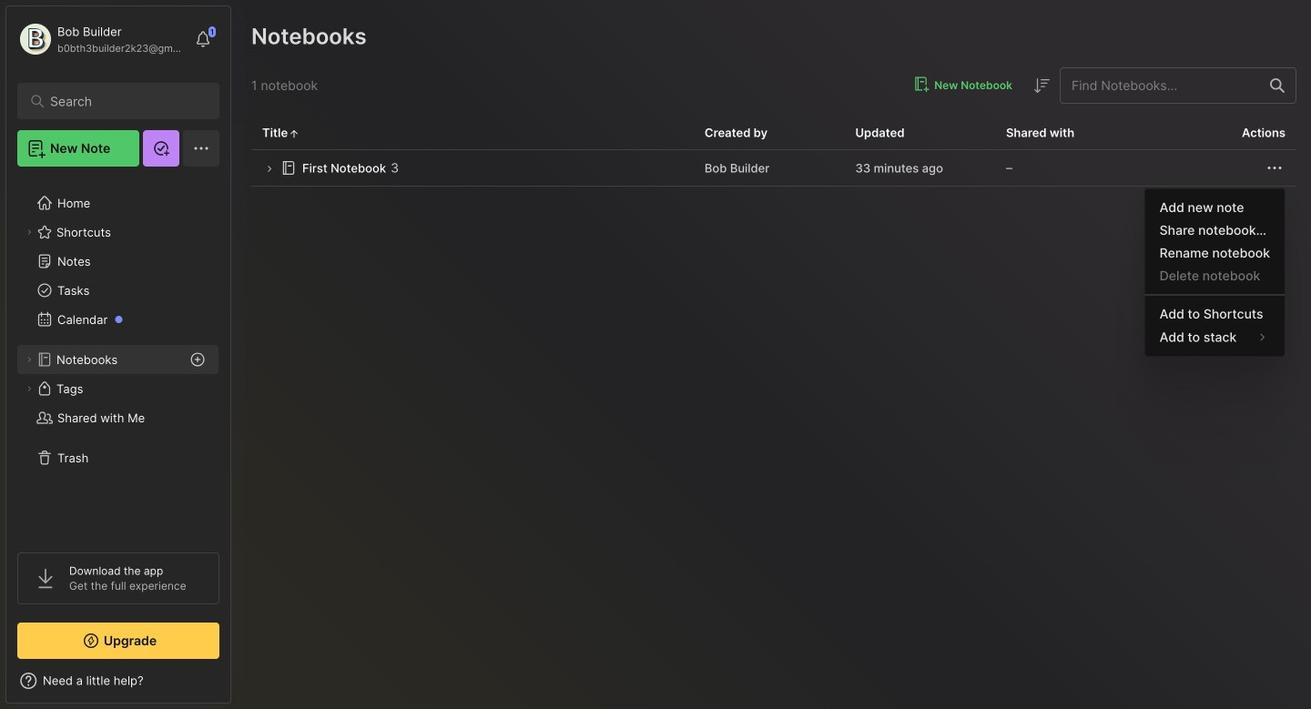 Task type: locate. For each thing, give the bounding box(es) containing it.
arrow image
[[262, 162, 276, 176]]

None search field
[[50, 90, 195, 112]]

expand notebooks image
[[24, 354, 35, 365]]

none search field inside main element
[[50, 90, 195, 112]]

WHAT'S NEW field
[[6, 667, 230, 696]]

More actions field
[[1264, 157, 1286, 179]]

dropdown list menu
[[1146, 196, 1285, 349]]

expand tags image
[[24, 383, 35, 394]]

tree
[[6, 178, 230, 536]]

row
[[251, 150, 1297, 187]]

main element
[[0, 0, 237, 710]]

more actions image
[[1264, 157, 1286, 179]]

sort options image
[[1031, 75, 1053, 97]]



Task type: vqa. For each thing, say whether or not it's contained in the screenshot.
the bottom New
no



Task type: describe. For each thing, give the bounding box(es) containing it.
Sort field
[[1031, 75, 1053, 97]]

tree inside main element
[[6, 178, 230, 536]]

Search text field
[[50, 93, 195, 110]]

click to collapse image
[[230, 676, 244, 698]]

Account field
[[17, 21, 186, 57]]

Find Notebooks… text field
[[1061, 71, 1260, 101]]



